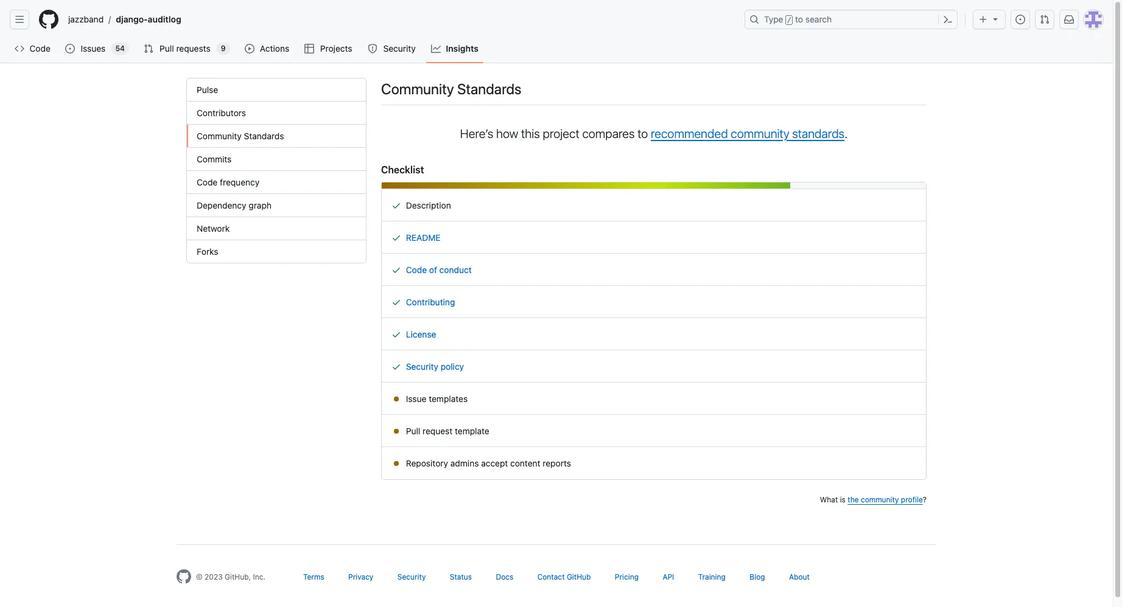 Task type: locate. For each thing, give the bounding box(es) containing it.
1 horizontal spatial community
[[381, 80, 454, 97]]

contact
[[538, 573, 565, 582]]

pull
[[160, 43, 174, 54], [406, 426, 420, 437]]

insights link
[[427, 40, 484, 58]]

1 vertical spatial community
[[197, 131, 242, 141]]

table image
[[305, 44, 315, 54]]

added image for security policy
[[392, 362, 401, 372]]

readme link
[[406, 233, 441, 243]]

to right compares
[[638, 127, 648, 141]]

blog
[[750, 573, 765, 582]]

/ right type at the right top of page
[[787, 16, 792, 24]]

0 vertical spatial code
[[30, 43, 50, 54]]

3 added image from the top
[[392, 298, 401, 308]]

2 added image from the top
[[392, 330, 401, 340]]

added image up not added yet icon
[[392, 362, 401, 372]]

code right code icon
[[30, 43, 50, 54]]

0 vertical spatial standards
[[457, 80, 522, 97]]

template
[[455, 426, 490, 437]]

added image
[[392, 233, 401, 243], [392, 330, 401, 340]]

status
[[450, 573, 472, 582]]

not added yet image
[[392, 427, 401, 437], [392, 459, 401, 469]]

0 vertical spatial not added yet image
[[392, 427, 401, 437]]

0 horizontal spatial community
[[731, 127, 790, 141]]

triangle down image
[[991, 14, 1001, 24]]

issues
[[81, 43, 106, 54]]

forks link
[[187, 241, 366, 263]]

1 vertical spatial standards
[[244, 131, 284, 141]]

code for code
[[30, 43, 50, 54]]

actions link
[[240, 40, 295, 58]]

0 horizontal spatial /
[[109, 14, 111, 25]]

1 added image from the top
[[392, 233, 401, 243]]

pull right git pull request image
[[160, 43, 174, 54]]

code down commits
[[197, 177, 218, 188]]

commits
[[197, 154, 232, 164]]

security link
[[363, 40, 422, 58], [398, 573, 426, 582]]

training
[[698, 573, 726, 582]]

code image
[[15, 44, 24, 54]]

0 vertical spatial community
[[381, 80, 454, 97]]

standards down contributors link
[[244, 131, 284, 141]]

1 vertical spatial homepage image
[[177, 570, 191, 585]]

dependency graph
[[197, 200, 272, 211]]

search
[[806, 14, 832, 24]]

0 vertical spatial community
[[731, 127, 790, 141]]

0 horizontal spatial to
[[638, 127, 648, 141]]

license link
[[406, 330, 436, 340]]

0 horizontal spatial homepage image
[[39, 10, 58, 29]]

community right the
[[861, 496, 899, 505]]

dependency graph link
[[187, 194, 366, 217]]

1 horizontal spatial homepage image
[[177, 570, 191, 585]]

security left 'policy'
[[406, 362, 439, 372]]

pull for pull requests
[[160, 43, 174, 54]]

community standards link
[[187, 125, 366, 148]]

projects link
[[300, 40, 358, 58]]

0 vertical spatial added image
[[392, 233, 401, 243]]

readme
[[406, 233, 441, 243]]

not added yet image down not added yet icon
[[392, 427, 401, 437]]

1 horizontal spatial /
[[787, 16, 792, 24]]

templates
[[429, 394, 468, 404]]

project
[[543, 127, 580, 141]]

community inside insights element
[[197, 131, 242, 141]]

pull requests
[[160, 43, 211, 54]]

homepage image
[[39, 10, 58, 29], [177, 570, 191, 585]]

inc.
[[253, 573, 266, 582]]

homepage image left © at the left bottom of the page
[[177, 570, 191, 585]]

1 horizontal spatial pull
[[406, 426, 420, 437]]

frequency
[[220, 177, 260, 188]]

here's how this project compares to recommended community standards .
[[460, 127, 848, 141]]

homepage image up code link
[[39, 10, 58, 29]]

0 horizontal spatial pull
[[160, 43, 174, 54]]

?
[[923, 496, 927, 505]]

community down graph icon
[[381, 80, 454, 97]]

contact github link
[[538, 573, 591, 582]]

/ inside type / to search
[[787, 16, 792, 24]]

not added yet image for pull request template
[[392, 427, 401, 437]]

1 vertical spatial code
[[197, 177, 218, 188]]

1 vertical spatial community standards
[[197, 131, 284, 141]]

1 horizontal spatial code
[[197, 177, 218, 188]]

code left of
[[406, 265, 427, 275]]

added image left of
[[392, 266, 401, 275]]

contributing link
[[406, 297, 455, 308]]

1 horizontal spatial community
[[861, 496, 899, 505]]

0 horizontal spatial code
[[30, 43, 50, 54]]

2 added image from the top
[[392, 266, 401, 275]]

git pull request image
[[1040, 15, 1050, 24]]

added image for code of conduct
[[392, 266, 401, 275]]

added image
[[392, 201, 401, 211], [392, 266, 401, 275], [392, 298, 401, 308], [392, 362, 401, 372]]

forks
[[197, 247, 218, 257]]

1 vertical spatial added image
[[392, 330, 401, 340]]

contact github
[[538, 573, 591, 582]]

added image left contributing link
[[392, 298, 401, 308]]

list
[[63, 10, 738, 29]]

actions
[[260, 43, 289, 54]]

code
[[30, 43, 50, 54], [197, 177, 218, 188], [406, 265, 427, 275]]

about link
[[789, 573, 810, 582]]

/ inside jazzband / django-auditlog
[[109, 14, 111, 25]]

added image left license
[[392, 330, 401, 340]]

standards up here's
[[457, 80, 522, 97]]

community left standards
[[731, 127, 790, 141]]

status link
[[450, 573, 472, 582]]

api
[[663, 573, 674, 582]]

community
[[731, 127, 790, 141], [861, 496, 899, 505]]

auditlog
[[148, 14, 181, 24]]

issue templates
[[404, 394, 468, 404]]

1 vertical spatial pull
[[406, 426, 420, 437]]

license
[[406, 330, 436, 340]]

.
[[845, 127, 848, 141]]

security
[[383, 43, 416, 54], [406, 362, 439, 372], [398, 573, 426, 582]]

notifications image
[[1065, 15, 1074, 24]]

to left search
[[796, 14, 803, 24]]

1 vertical spatial to
[[638, 127, 648, 141]]

1 horizontal spatial community standards
[[381, 80, 522, 97]]

0 horizontal spatial community standards
[[197, 131, 284, 141]]

privacy
[[348, 573, 374, 582]]

1 not added yet image from the top
[[392, 427, 401, 437]]

pricing
[[615, 573, 639, 582]]

conduct
[[440, 265, 472, 275]]

repository admins accept content reports
[[404, 459, 571, 469]]

code inside insights element
[[197, 177, 218, 188]]

1 horizontal spatial to
[[796, 14, 803, 24]]

community standards down contributors
[[197, 131, 284, 141]]

added image left readme link
[[392, 233, 401, 243]]

not added yet image left repository
[[392, 459, 401, 469]]

request
[[423, 426, 453, 437]]

code for code frequency
[[197, 177, 218, 188]]

security left the status
[[398, 573, 426, 582]]

standards
[[457, 80, 522, 97], [244, 131, 284, 141]]

added image for readme
[[392, 233, 401, 243]]

/ left django-
[[109, 14, 111, 25]]

policy
[[441, 362, 464, 372]]

issue
[[406, 394, 427, 404]]

security policy link
[[406, 362, 464, 372]]

security link left graph icon
[[363, 40, 422, 58]]

list containing jazzband
[[63, 10, 738, 29]]

0 horizontal spatial community
[[197, 131, 242, 141]]

2 vertical spatial code
[[406, 265, 427, 275]]

security right shield image
[[383, 43, 416, 54]]

added image for contributing
[[392, 298, 401, 308]]

2 not added yet image from the top
[[392, 459, 401, 469]]

2 horizontal spatial code
[[406, 265, 427, 275]]

commits link
[[187, 148, 366, 171]]

is
[[840, 496, 846, 505]]

added image left description
[[392, 201, 401, 211]]

0 horizontal spatial standards
[[244, 131, 284, 141]]

0 vertical spatial pull
[[160, 43, 174, 54]]

of
[[429, 265, 437, 275]]

what is the community profile ?
[[820, 496, 927, 505]]

accept
[[481, 459, 508, 469]]

the
[[848, 496, 859, 505]]

2023
[[205, 573, 223, 582]]

community standards
[[381, 80, 522, 97], [197, 131, 284, 141]]

training link
[[698, 573, 726, 582]]

pull request template
[[404, 426, 490, 437]]

network link
[[187, 217, 366, 241]]

4 added image from the top
[[392, 362, 401, 372]]

pull left request
[[406, 426, 420, 437]]

1 vertical spatial not added yet image
[[392, 459, 401, 469]]

security link left the status
[[398, 573, 426, 582]]

community down contributors
[[197, 131, 242, 141]]

/
[[109, 14, 111, 25], [787, 16, 792, 24]]

1 horizontal spatial standards
[[457, 80, 522, 97]]

community standards down insights link
[[381, 80, 522, 97]]



Task type: vqa. For each thing, say whether or not it's contained in the screenshot.
54
yes



Task type: describe. For each thing, give the bounding box(es) containing it.
blog link
[[750, 573, 765, 582]]

pricing link
[[615, 573, 639, 582]]

what
[[820, 496, 838, 505]]

network
[[197, 224, 230, 234]]

not added yet image for repository admins accept content reports
[[392, 459, 401, 469]]

jazzband
[[68, 14, 104, 24]]

description
[[404, 200, 451, 211]]

code of conduct link
[[406, 265, 472, 275]]

docs
[[496, 573, 514, 582]]

9
[[221, 44, 226, 53]]

issue opened image
[[1016, 15, 1026, 24]]

pulse
[[197, 85, 218, 95]]

added image for license
[[392, 330, 401, 340]]

requests
[[176, 43, 211, 54]]

0 vertical spatial community standards
[[381, 80, 522, 97]]

graph
[[249, 200, 272, 211]]

code of conduct
[[406, 265, 472, 275]]

code for code of conduct
[[406, 265, 427, 275]]

docs link
[[496, 573, 514, 582]]

repository
[[406, 459, 448, 469]]

pull for pull request template
[[406, 426, 420, 437]]

api link
[[663, 573, 674, 582]]

community standards inside insights element
[[197, 131, 284, 141]]

this
[[521, 127, 540, 141]]

type / to search
[[764, 14, 832, 24]]

github,
[[225, 573, 251, 582]]

0 vertical spatial to
[[796, 14, 803, 24]]

0 vertical spatial security
[[383, 43, 416, 54]]

standards
[[793, 127, 845, 141]]

git pull request image
[[144, 44, 154, 54]]

the community profile link
[[848, 496, 923, 505]]

type
[[764, 14, 784, 24]]

shield image
[[368, 44, 378, 54]]

2 vertical spatial security
[[398, 573, 426, 582]]

code frequency link
[[187, 171, 366, 194]]

54
[[115, 44, 125, 53]]

profile
[[901, 496, 923, 505]]

code link
[[10, 40, 56, 58]]

content
[[511, 459, 541, 469]]

standards inside insights element
[[244, 131, 284, 141]]

jazzband link
[[63, 10, 109, 29]]

©
[[196, 573, 203, 582]]

security policy
[[406, 362, 464, 372]]

compares
[[583, 127, 635, 141]]

contributing
[[406, 297, 455, 308]]

recommended community standards link
[[651, 127, 845, 141]]

jazzband / django-auditlog
[[68, 14, 181, 25]]

play image
[[245, 44, 254, 54]]

/ for jazzband
[[109, 14, 111, 25]]

how
[[496, 127, 519, 141]]

projects
[[320, 43, 352, 54]]

django-
[[116, 14, 148, 24]]

0 vertical spatial homepage image
[[39, 10, 58, 29]]

dependency
[[197, 200, 246, 211]]

command palette image
[[944, 15, 953, 24]]

insights element
[[186, 78, 367, 264]]

terms
[[303, 573, 324, 582]]

privacy link
[[348, 573, 374, 582]]

issue opened image
[[65, 44, 75, 54]]

insights
[[446, 43, 479, 54]]

about
[[789, 573, 810, 582]]

plus image
[[979, 15, 989, 24]]

not added yet image
[[392, 395, 401, 404]]

contributors link
[[187, 102, 366, 125]]

terms link
[[303, 573, 324, 582]]

admins
[[451, 459, 479, 469]]

here's
[[460, 127, 494, 141]]

pulse link
[[187, 79, 366, 102]]

reports
[[543, 459, 571, 469]]

1 vertical spatial security
[[406, 362, 439, 372]]

1 vertical spatial community
[[861, 496, 899, 505]]

checklist
[[381, 164, 424, 175]]

1 vertical spatial security link
[[398, 573, 426, 582]]

django-auditlog link
[[111, 10, 186, 29]]

contributors
[[197, 108, 246, 118]]

graph image
[[431, 44, 441, 54]]

0 vertical spatial security link
[[363, 40, 422, 58]]

github
[[567, 573, 591, 582]]

© 2023 github, inc.
[[196, 573, 266, 582]]

recommended
[[651, 127, 728, 141]]

1 added image from the top
[[392, 201, 401, 211]]

/ for type
[[787, 16, 792, 24]]



